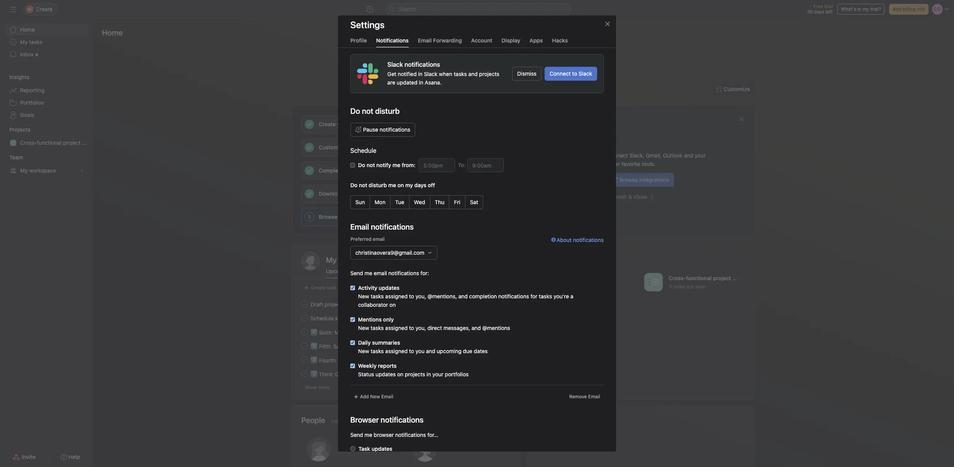 Task type: vqa. For each thing, say whether or not it's contained in the screenshot.
the "Connect" corresponding to Connect Slack, Gmail, Outlook and your other favorite tools.
yes



Task type: describe. For each thing, give the bounding box(es) containing it.
complete
[[319, 167, 344, 174]]

slack icon image
[[357, 63, 379, 85]]

you're
[[554, 293, 569, 300]]

5️⃣
[[311, 343, 318, 350]]

send me email notifications for:
[[351, 270, 429, 277]]

about notifications link
[[552, 236, 604, 269]]

2 oct from the top
[[496, 330, 504, 335]]

completed checkbox for schedule
[[300, 314, 309, 323]]

integrations
[[640, 177, 669, 183]]

0 vertical spatial email
[[373, 237, 385, 242]]

show more button
[[301, 383, 333, 393]]

1 vertical spatial email
[[374, 270, 387, 277]]

add for add billing info
[[893, 6, 902, 12]]

customize home
[[319, 144, 363, 151]]

projects element
[[0, 123, 93, 151]]

browse integrations button
[[607, 173, 674, 187]]

send for send me browser notifications for…
[[351, 432, 363, 439]]

slack,
[[630, 152, 645, 159]]

my workspace link
[[5, 165, 88, 177]]

download mobile & desktop apps
[[319, 191, 404, 197]]

task updates
[[359, 446, 393, 453]]

3️⃣ third: get organized with sections
[[311, 371, 405, 378]]

create for create task
[[311, 285, 326, 291]]

assigned for summaries
[[386, 348, 408, 355]]

tasks inside daily summaries new tasks assigned to you and upcoming due dates
[[371, 348, 384, 355]]

home inside the global element
[[20, 26, 35, 33]]

oct 30
[[496, 330, 511, 335]]

brief
[[344, 301, 355, 308]]

4️⃣ fourth: stay on top of incoming work
[[311, 357, 411, 364]]

and inside mentions only new tasks assigned to you, direct messages, and @mentions
[[472, 325, 481, 332]]

afternoon,
[[488, 56, 541, 71]]

portfolios link
[[5, 97, 88, 109]]

tasks inside cross-functional project plan 3 tasks due soon
[[673, 284, 685, 290]]

pause notifications
[[363, 126, 411, 133]]

show
[[305, 385, 317, 391]]

plan for cross-functional project plan
[[82, 140, 93, 146]]

due inside cross-functional project plan 3 tasks due soon
[[686, 284, 694, 290]]

0 horizontal spatial email
[[382, 394, 394, 400]]

task
[[359, 446, 370, 453]]

notifications down my tasks link at the bottom
[[389, 270, 419, 277]]

to for activity updates new tasks assigned to you, @mentions, and completion notifications for tasks you're a collaborator on
[[409, 293, 414, 300]]

complete your profile
[[319, 167, 374, 174]]

and inside daily summaries new tasks assigned to you and upcoming due dates
[[426, 348, 436, 355]]

–
[[492, 302, 495, 307]]

Task updates radio
[[351, 447, 356, 452]]

add billing info
[[893, 6, 926, 12]]

team
[[9, 154, 23, 161]]

about
[[557, 237, 572, 244]]

browse
[[620, 177, 638, 183]]

email forwarding
[[418, 37, 462, 44]]

me for email
[[365, 270, 373, 277]]

cross- for cross-functional project plan 3 tasks due soon
[[669, 275, 686, 282]]

project for cross-functional project plan
[[63, 140, 81, 146]]

30 inside free trial 30 days left
[[807, 9, 813, 15]]

browse integrations
[[319, 214, 370, 220]]

asana.
[[425, 79, 442, 86]]

functional for cross-functional project plan
[[37, 140, 62, 146]]

dates
[[474, 348, 488, 355]]

reporting
[[20, 87, 44, 94]]

Do not notify me from: checkbox
[[351, 163, 355, 168]]

completed checkbox for 5️⃣
[[300, 342, 309, 351]]

do not disturb me on my days off
[[351, 182, 435, 189]]

cross-functional project plan 3 tasks due soon
[[669, 275, 744, 290]]

add for add new email
[[360, 394, 369, 400]]

completed image for draft
[[300, 300, 309, 309]]

my tasks link
[[5, 36, 88, 48]]

completed image for 4️⃣
[[300, 356, 309, 365]]

invite
[[22, 454, 36, 461]]

wed
[[414, 199, 425, 206]]

completed image for 6️⃣
[[300, 328, 309, 337]]

in left asana.
[[419, 79, 424, 86]]

you, for direct
[[416, 325, 426, 332]]

hacks
[[552, 37, 568, 44]]

completed checkbox for 6️⃣
[[300, 328, 309, 337]]

desktop apps
[[370, 191, 404, 197]]

reporting link
[[5, 84, 88, 97]]

new for new tasks assigned to you, direct messages, and @mentions
[[358, 325, 369, 332]]

cross-functional project plan
[[20, 140, 93, 146]]

send for send me email notifications for:
[[351, 270, 363, 277]]

overdue button
[[362, 268, 383, 279]]

inbox
[[20, 51, 34, 58]]

me for browser
[[365, 432, 373, 439]]

what's in my trial? button
[[838, 4, 885, 15]]

schedule for schedule
[[351, 147, 377, 154]]

connect for connect to slack
[[550, 70, 571, 77]]

0 collaborators
[[570, 82, 605, 91]]

2 horizontal spatial email
[[589, 394, 601, 400]]

mentions
[[358, 317, 382, 323]]

preferred
[[351, 237, 372, 242]]

slack inside slack notifications get notified in slack when tasks and projects are updated in asana.
[[424, 71, 438, 77]]

23
[[545, 47, 553, 54]]

gmail,
[[646, 152, 662, 159]]

0 horizontal spatial get
[[335, 371, 344, 378]]

search list box
[[386, 3, 572, 15]]

your profile
[[345, 167, 374, 174]]

create task
[[311, 285, 337, 291]]

settings
[[351, 19, 385, 30]]

portfolios
[[20, 99, 44, 106]]

insights button
[[0, 73, 30, 81]]

sun
[[356, 199, 365, 206]]

do not notify me from:
[[358, 162, 416, 169]]

what's
[[841, 6, 857, 12]]

0 horizontal spatial my
[[406, 182, 413, 189]]

0 horizontal spatial your
[[337, 121, 349, 128]]

notified
[[398, 71, 417, 77]]

my inside 'button'
[[863, 6, 870, 12]]

you, for @mentions,
[[416, 293, 426, 300]]

connect for connect slack, gmail, outlook and your other favorite tools.
[[607, 152, 628, 159]]

christina
[[544, 56, 592, 71]]

and inside slack notifications get notified in slack when tasks and projects are updated in asana.
[[469, 71, 478, 77]]

fifth:
[[319, 343, 332, 350]]

thu
[[435, 199, 445, 206]]

finish & close button
[[607, 190, 660, 204]]

tasks inside mentions only new tasks assigned to you, direct messages, and @mentions
[[371, 325, 384, 332]]

reports
[[378, 363, 397, 370]]

upcoming
[[437, 348, 462, 355]]

in inside weekly reports status updates on projects in your portfolios
[[427, 371, 431, 378]]

today
[[478, 302, 491, 307]]

notify
[[377, 162, 391, 169]]

3
[[669, 284, 672, 290]]

completed
[[393, 268, 421, 275]]

1 oct from the top
[[496, 302, 504, 307]]

my tasks
[[20, 39, 42, 45]]

tools.
[[642, 161, 656, 167]]

favorite
[[622, 161, 641, 167]]

days off
[[415, 182, 435, 189]]

display
[[502, 37, 521, 44]]

do for do not disturb me on my days off
[[351, 182, 358, 189]]

daily summaries new tasks assigned to you and upcoming due dates
[[358, 340, 488, 355]]

in inside 'button'
[[858, 6, 862, 12]]

team button
[[0, 154, 23, 162]]

0 horizontal spatial work
[[350, 330, 362, 336]]

notifications right the about
[[573, 237, 604, 244]]

mobile
[[346, 191, 363, 197]]

my tasks link
[[326, 255, 511, 266]]

profile button
[[351, 37, 367, 48]]

tasks up collaborator
[[371, 293, 384, 300]]

global element
[[0, 19, 93, 65]]

my for my tasks
[[20, 39, 28, 45]]

completed button
[[393, 268, 421, 279]]

tasks inside slack notifications get notified in slack when tasks and projects are updated in asana.
[[454, 71, 467, 77]]

6️⃣ sixth: make work manageable
[[311, 330, 393, 336]]

notifications
[[376, 37, 409, 44]]

and inside activity updates new tasks assigned to you, @mentions, and completion notifications for tasks you're a collaborator on
[[459, 293, 468, 300]]

you
[[416, 348, 425, 355]]

5️⃣ fifth: save time by collaborating in asana
[[311, 343, 422, 350]]

activity updates new tasks assigned to you, @mentions, and completion notifications for tasks you're a collaborator on
[[358, 285, 574, 308]]

incoming
[[375, 357, 398, 364]]



Task type: locate. For each thing, give the bounding box(es) containing it.
1 vertical spatial completed checkbox
[[300, 342, 309, 351]]

in left portfolios
[[427, 371, 431, 378]]

1 vertical spatial cross-
[[669, 275, 686, 282]]

updates for task
[[372, 446, 393, 453]]

functional inside cross-functional project plan link
[[37, 140, 62, 146]]

tue
[[395, 199, 405, 206]]

me up activity
[[365, 270, 373, 277]]

0 vertical spatial completed image
[[300, 314, 309, 323]]

None checkbox
[[351, 341, 355, 346], [351, 364, 355, 369], [351, 341, 355, 346], [351, 364, 355, 369]]

updates down browser
[[372, 446, 393, 453]]

0
[[570, 82, 575, 91]]

your inside weekly reports status updates on projects in your portfolios
[[433, 371, 444, 378]]

notifications down not disturb
[[380, 126, 411, 133]]

on inside weekly reports status updates on projects in your portfolios
[[397, 371, 404, 378]]

None checkbox
[[351, 286, 355, 291], [351, 318, 355, 322], [351, 286, 355, 291], [351, 318, 355, 322]]

due inside daily summaries new tasks assigned to you and upcoming due dates
[[463, 348, 473, 355]]

my down team
[[20, 167, 28, 174]]

to for daily summaries new tasks assigned to you and upcoming due dates
[[409, 348, 414, 355]]

email inside button
[[418, 37, 432, 44]]

0 vertical spatial get
[[388, 71, 397, 77]]

1 vertical spatial not
[[359, 182, 367, 189]]

new inside activity updates new tasks assigned to you, @mentions, and completion notifications for tasks you're a collaborator on
[[358, 293, 369, 300]]

do for do not notify me from:
[[358, 162, 365, 169]]

browse integrations
[[620, 177, 669, 183]]

connect inside the connect slack, gmail, outlook and your other favorite tools.
[[607, 152, 628, 159]]

1 vertical spatial completed image
[[300, 328, 309, 337]]

projects inside slack notifications get notified in slack when tasks and projects are updated in asana.
[[479, 71, 500, 77]]

connect up the 0
[[550, 70, 571, 77]]

1 send from the top
[[351, 270, 363, 277]]

browser
[[374, 432, 394, 439]]

due left dates
[[463, 348, 473, 355]]

projects down monday,
[[479, 71, 500, 77]]

0 vertical spatial connect
[[550, 70, 571, 77]]

projects button
[[0, 126, 30, 134]]

2 completed image from the top
[[300, 328, 309, 337]]

tasks up inbox
[[29, 39, 42, 45]]

1 vertical spatial assigned
[[386, 325, 408, 332]]

tasks down mentions
[[371, 325, 384, 332]]

0 vertical spatial completed checkbox
[[300, 300, 309, 309]]

when
[[439, 71, 453, 77]]

3 completed checkbox from the top
[[300, 356, 309, 365]]

not for disturb
[[359, 182, 367, 189]]

to inside daily summaries new tasks assigned to you and upcoming due dates
[[409, 348, 414, 355]]

cross- inside projects element
[[20, 140, 37, 146]]

download
[[319, 191, 344, 197]]

add new email button
[[351, 392, 397, 403]]

cross- inside cross-functional project plan 3 tasks due soon
[[669, 275, 686, 282]]

your inside the connect slack, gmail, outlook and your other favorite tools.
[[695, 152, 706, 159]]

hacks button
[[552, 37, 568, 48]]

weekly reports status updates on projects in your portfolios
[[358, 363, 469, 378]]

& up the sun
[[364, 191, 368, 197]]

do right do not notify me from: checkbox
[[358, 162, 365, 169]]

do up mobile
[[351, 182, 358, 189]]

0 vertical spatial your
[[337, 121, 349, 128]]

0 vertical spatial me
[[388, 182, 396, 189]]

updates
[[379, 285, 400, 291], [376, 371, 396, 378], [372, 446, 393, 453]]

disturb
[[369, 182, 387, 189]]

save
[[333, 343, 345, 350]]

email up 'browser notifications'
[[382, 394, 394, 400]]

1 horizontal spatial email
[[418, 37, 432, 44]]

my left the days off
[[406, 182, 413, 189]]

to for mentions only new tasks assigned to you, direct messages, and @mentions
[[409, 325, 414, 332]]

slack notifications
[[388, 61, 440, 68]]

1 vertical spatial projects
[[405, 371, 425, 378]]

tasks up of
[[371, 348, 384, 355]]

1 assigned from the top
[[386, 293, 408, 300]]

my inside the global element
[[20, 39, 28, 45]]

1 vertical spatial oct
[[496, 330, 504, 335]]

to down completed button
[[409, 293, 414, 300]]

do up the create your first project
[[351, 107, 360, 116]]

functional up soon
[[686, 275, 712, 282]]

goals
[[20, 112, 34, 118]]

free
[[814, 3, 824, 9]]

1 horizontal spatial 30
[[807, 9, 813, 15]]

hide sidebar image
[[10, 6, 16, 12]]

new down meeting
[[358, 325, 369, 332]]

notifications inside activity updates new tasks assigned to you, @mentions, and completion notifications for tasks you're a collaborator on
[[499, 293, 529, 300]]

work
[[350, 330, 362, 336], [399, 357, 411, 364]]

project for cross-functional project plan 3 tasks due soon
[[713, 275, 732, 282]]

soon
[[696, 284, 706, 290]]

me up task
[[365, 432, 373, 439]]

monday,
[[494, 47, 519, 54]]

plan inside cross-functional project plan 3 tasks due soon
[[733, 275, 744, 282]]

3️⃣
[[311, 371, 318, 378]]

not left 'notify'
[[367, 162, 375, 169]]

1 horizontal spatial add
[[893, 6, 902, 12]]

1 my from the top
[[20, 39, 28, 45]]

schedule up do not notify me from: checkbox
[[351, 147, 377, 154]]

functional up teams 'element'
[[37, 140, 62, 146]]

work down asana
[[399, 357, 411, 364]]

with
[[372, 371, 382, 378]]

assigned inside mentions only new tasks assigned to you, direct messages, and @mentions
[[386, 325, 408, 332]]

notifications left for…
[[396, 432, 426, 439]]

add left billing
[[893, 6, 902, 12]]

0 vertical spatial you,
[[416, 293, 426, 300]]

0 vertical spatial cross-
[[20, 140, 37, 146]]

completed image left the 6️⃣
[[300, 328, 309, 337]]

1 horizontal spatial work
[[399, 357, 411, 364]]

notifications
[[380, 126, 411, 133], [573, 237, 604, 244], [389, 270, 419, 277], [499, 293, 529, 300], [396, 432, 426, 439]]

2 vertical spatial me
[[365, 432, 373, 439]]

updates inside weekly reports status updates on projects in your portfolios
[[376, 371, 396, 378]]

updates inside activity updates new tasks assigned to you, @mentions, and completion notifications for tasks you're a collaborator on
[[379, 285, 400, 291]]

1 vertical spatial project
[[713, 275, 732, 282]]

new inside "add new email" button
[[370, 394, 380, 400]]

1 horizontal spatial home
[[102, 28, 123, 37]]

0 vertical spatial do
[[351, 107, 360, 116]]

completed image for 3️⃣
[[300, 370, 309, 379]]

1 vertical spatial completed image
[[300, 342, 309, 351]]

30 left days
[[807, 9, 813, 15]]

1 horizontal spatial my
[[863, 6, 870, 12]]

projects
[[9, 126, 30, 133]]

1 horizontal spatial cross-
[[669, 275, 686, 282]]

2 completed checkbox from the top
[[300, 328, 309, 337]]

3 completed image from the top
[[300, 356, 309, 365]]

to up asana
[[409, 325, 414, 332]]

kickoff
[[335, 315, 352, 322]]

completed checkbox left 3️⃣
[[300, 370, 309, 379]]

1 vertical spatial create
[[311, 285, 326, 291]]

0 horizontal spatial plan
[[82, 140, 93, 146]]

3 assigned from the top
[[386, 348, 408, 355]]

0 vertical spatial schedule
[[351, 147, 377, 154]]

you, inside activity updates new tasks assigned to you, @mentions, and completion notifications for tasks you're a collaborator on
[[416, 293, 426, 300]]

& inside button
[[629, 194, 633, 200]]

new inside daily summaries new tasks assigned to you and upcoming due dates
[[358, 348, 369, 355]]

30 down 25
[[506, 330, 511, 335]]

my inside "link"
[[20, 167, 28, 174]]

cross- up 3
[[669, 275, 686, 282]]

draft project brief
[[311, 301, 355, 308]]

create inside button
[[311, 285, 326, 291]]

to inside "connect to slack" link
[[573, 70, 578, 77]]

1 completed image from the top
[[300, 314, 309, 323]]

connect up other
[[607, 152, 628, 159]]

0 vertical spatial my
[[863, 6, 870, 12]]

completed image
[[300, 300, 309, 309], [300, 328, 309, 337], [300, 370, 309, 379]]

connect
[[550, 70, 571, 77], [607, 152, 628, 159]]

due left soon
[[686, 284, 694, 290]]

assigned inside daily summaries new tasks assigned to you and upcoming due dates
[[386, 348, 408, 355]]

None text field
[[419, 158, 455, 172], [468, 158, 504, 172], [419, 158, 455, 172], [468, 158, 504, 172]]

completed image for schedule
[[300, 314, 309, 323]]

1 vertical spatial get
[[335, 371, 344, 378]]

and inside the connect slack, gmail, outlook and your other favorite tools.
[[684, 152, 694, 159]]

third:
[[319, 371, 334, 378]]

not for notify
[[367, 162, 375, 169]]

in right what's
[[858, 6, 862, 12]]

projects inside weekly reports status updates on projects in your portfolios
[[405, 371, 425, 378]]

0 horizontal spatial functional
[[37, 140, 62, 146]]

assigned down only
[[386, 325, 408, 332]]

1 horizontal spatial slack
[[579, 70, 593, 77]]

new down daily
[[358, 348, 369, 355]]

new for new tasks assigned to you and upcoming due dates
[[358, 348, 369, 355]]

create left task
[[311, 285, 326, 291]]

slack up asana.
[[424, 71, 438, 77]]

add down status
[[360, 394, 369, 400]]

notifications inside dropdown button
[[380, 126, 411, 133]]

are
[[388, 79, 396, 86]]

home
[[20, 26, 35, 33], [102, 28, 123, 37]]

assigned for updates
[[386, 293, 408, 300]]

schedule
[[351, 147, 377, 154], [311, 315, 334, 322]]

apps
[[530, 37, 543, 44]]

assigned down send me email notifications for:
[[386, 293, 408, 300]]

good
[[456, 56, 485, 71]]

2 vertical spatial updates
[[372, 446, 393, 453]]

slack up 0 collaborators
[[579, 70, 593, 77]]

2 horizontal spatial your
[[695, 152, 706, 159]]

forwarding
[[433, 37, 462, 44]]

send up task updates radio
[[351, 432, 363, 439]]

0 vertical spatial oct
[[496, 302, 504, 307]]

Completed checkbox
[[300, 300, 309, 309], [300, 342, 309, 351], [300, 370, 309, 379]]

3 completed checkbox from the top
[[300, 370, 309, 379]]

mon
[[375, 199, 386, 206]]

0 vertical spatial project
[[63, 140, 81, 146]]

oct 30 button
[[496, 330, 511, 335]]

your left portfolios
[[433, 371, 444, 378]]

1 horizontal spatial &
[[629, 194, 633, 200]]

to inside activity updates new tasks assigned to you, @mentions, and completion notifications for tasks you're a collaborator on
[[409, 293, 414, 300]]

create for create your first project
[[319, 121, 336, 128]]

and right "messages,"
[[472, 325, 481, 332]]

2 vertical spatial completed checkbox
[[300, 356, 309, 365]]

cross- for cross-functional project plan
[[20, 140, 37, 146]]

and left 'completion'
[[459, 293, 468, 300]]

oct right –
[[496, 302, 504, 307]]

2 my from the top
[[20, 167, 28, 174]]

1 horizontal spatial connect
[[607, 152, 628, 159]]

1 horizontal spatial plan
[[733, 275, 744, 282]]

christinaovera9@gmail.com
[[356, 250, 425, 256]]

0 horizontal spatial connect
[[550, 70, 571, 77]]

connect to slack link
[[545, 67, 598, 81]]

0 vertical spatial add
[[893, 6, 902, 12]]

and right the outlook
[[684, 152, 694, 159]]

1 vertical spatial plan
[[733, 275, 744, 282]]

cross- down projects
[[20, 140, 37, 146]]

pause notifications button
[[351, 123, 416, 137]]

& left close
[[629, 194, 633, 200]]

1 vertical spatial add
[[360, 394, 369, 400]]

create up customize home
[[319, 121, 336, 128]]

oct down today – oct 25 on the right bottom
[[496, 330, 504, 335]]

what's in my trial?
[[841, 6, 882, 12]]

tasks right when
[[454, 71, 467, 77]]

0 horizontal spatial due
[[463, 348, 473, 355]]

projects right sections
[[405, 371, 425, 378]]

remove email button
[[566, 392, 604, 403]]

2 horizontal spatial project
[[713, 275, 732, 282]]

1 vertical spatial schedule
[[311, 315, 334, 322]]

completion
[[469, 293, 497, 300]]

new inside mentions only new tasks assigned to you, direct messages, and @mentions
[[358, 325, 369, 332]]

updates down send me email notifications for:
[[379, 285, 400, 291]]

profile
[[351, 37, 367, 44]]

0 vertical spatial create
[[319, 121, 336, 128]]

my for my workspace
[[20, 167, 28, 174]]

email right remove
[[589, 394, 601, 400]]

for…
[[428, 432, 439, 439]]

1 vertical spatial functional
[[686, 275, 712, 282]]

portfolios
[[445, 371, 469, 378]]

overdue
[[362, 268, 383, 275]]

dismiss button
[[512, 67, 542, 81]]

functional for cross-functional project plan 3 tasks due soon
[[686, 275, 712, 282]]

and right you
[[426, 348, 436, 355]]

close image
[[739, 116, 745, 122]]

assigned inside activity updates new tasks assigned to you, @mentions, and completion notifications for tasks you're a collaborator on
[[386, 293, 408, 300]]

in left asana
[[401, 343, 405, 350]]

remove
[[570, 394, 587, 400]]

connect slack, gmail, outlook and your other favorite tools.
[[607, 152, 706, 167]]

email left the forwarding
[[418, 37, 432, 44]]

new down with
[[370, 394, 380, 400]]

fri
[[454, 199, 461, 206]]

my left trial?
[[863, 6, 870, 12]]

0 horizontal spatial project
[[63, 140, 81, 146]]

status
[[358, 371, 374, 378]]

meeting
[[354, 315, 374, 322]]

0 vertical spatial functional
[[37, 140, 62, 146]]

functional inside cross-functional project plan 3 tasks due soon
[[686, 275, 712, 282]]

updates for activity
[[379, 285, 400, 291]]

you, inside mentions only new tasks assigned to you, direct messages, and @mentions
[[416, 325, 426, 332]]

to up the 0
[[573, 70, 578, 77]]

1 vertical spatial my
[[406, 182, 413, 189]]

completed checkbox for 4️⃣
[[300, 356, 309, 365]]

completed checkbox for draft
[[300, 300, 309, 309]]

slack notifications get notified in slack when tasks and projects are updated in asana.
[[388, 61, 500, 86]]

0 horizontal spatial &
[[364, 191, 368, 197]]

1 completed checkbox from the top
[[300, 300, 309, 309]]

search button
[[386, 3, 572, 15]]

0 vertical spatial completed checkbox
[[300, 314, 309, 323]]

collaborator
[[358, 302, 388, 308]]

Completed checkbox
[[300, 314, 309, 323], [300, 328, 309, 337], [300, 356, 309, 365]]

1 vertical spatial work
[[399, 357, 411, 364]]

1 horizontal spatial projects
[[479, 71, 500, 77]]

tasks inside the global element
[[29, 39, 42, 45]]

get inside slack notifications get notified in slack when tasks and projects are updated in asana.
[[388, 71, 397, 77]]

functional
[[37, 140, 62, 146], [686, 275, 712, 282]]

cross-functional project plan link
[[5, 137, 93, 149]]

1 completed checkbox from the top
[[300, 314, 309, 323]]

a
[[571, 293, 574, 300]]

2 vertical spatial your
[[433, 371, 444, 378]]

tasks right for
[[539, 293, 552, 300]]

2 you, from the top
[[416, 325, 426, 332]]

do for do not disturb
[[351, 107, 360, 116]]

plan for cross-functional project plan 3 tasks due soon
[[733, 275, 744, 282]]

email down email notifications
[[373, 237, 385, 242]]

updates down reports
[[376, 371, 396, 378]]

collaborating
[[367, 343, 399, 350]]

to left you
[[409, 348, 414, 355]]

add profile photo image
[[301, 252, 320, 271]]

remove email
[[570, 394, 601, 400]]

1 vertical spatial your
[[695, 152, 706, 159]]

new for new tasks assigned to you, @mentions, and completion notifications for tasks you're a collaborator on
[[358, 293, 369, 300]]

1 you, from the top
[[416, 293, 426, 300]]

schedule up sixth:
[[311, 315, 334, 322]]

to inside mentions only new tasks assigned to you, direct messages, and @mentions
[[409, 325, 414, 332]]

1 vertical spatial 30
[[506, 330, 511, 335]]

2 completed checkbox from the top
[[300, 342, 309, 351]]

days
[[815, 9, 825, 15]]

0 vertical spatial assigned
[[386, 293, 408, 300]]

tasks
[[29, 39, 42, 45], [454, 71, 467, 77], [673, 284, 685, 290], [371, 293, 384, 300], [539, 293, 552, 300], [371, 325, 384, 332], [371, 348, 384, 355]]

send up activity
[[351, 270, 363, 277]]

2 vertical spatial completed checkbox
[[300, 370, 309, 379]]

in down slack notifications
[[418, 71, 423, 77]]

0 horizontal spatial projects
[[405, 371, 425, 378]]

tasks right 3
[[673, 284, 685, 290]]

get up 'are' on the left top of the page
[[388, 71, 397, 77]]

your right the outlook
[[695, 152, 706, 159]]

1 horizontal spatial due
[[686, 284, 694, 290]]

assigned down "summaries" at bottom
[[386, 348, 408, 355]]

on inside activity updates new tasks assigned to you, @mentions, and completion notifications for tasks you're a collaborator on
[[390, 302, 396, 308]]

0 horizontal spatial schedule
[[311, 315, 334, 322]]

project inside cross-functional project plan 3 tasks due soon
[[713, 275, 732, 282]]

1 vertical spatial updates
[[376, 371, 396, 378]]

1 vertical spatial send
[[351, 432, 363, 439]]

list image
[[649, 278, 658, 287]]

invite button
[[7, 451, 41, 465]]

completed checkbox for 3️⃣
[[300, 370, 309, 379]]

2 send from the top
[[351, 432, 363, 439]]

account button
[[471, 37, 493, 48]]

0 vertical spatial work
[[350, 330, 362, 336]]

2 vertical spatial project
[[325, 301, 342, 308]]

your left first project
[[337, 121, 349, 128]]

1 horizontal spatial functional
[[686, 275, 712, 282]]

by
[[359, 343, 365, 350]]

0 horizontal spatial slack
[[424, 71, 438, 77]]

2 vertical spatial do
[[351, 182, 358, 189]]

for:
[[421, 270, 429, 277]]

customize
[[724, 86, 751, 92]]

2 assigned from the top
[[386, 325, 408, 332]]

2 vertical spatial completed image
[[300, 356, 309, 365]]

completed image left 3️⃣
[[300, 370, 309, 379]]

1 vertical spatial do
[[358, 162, 365, 169]]

1 vertical spatial connect
[[607, 152, 628, 159]]

and
[[469, 71, 478, 77], [684, 152, 694, 159], [459, 293, 468, 300], [472, 325, 481, 332], [426, 348, 436, 355]]

0 vertical spatial completed image
[[300, 300, 309, 309]]

not up download mobile & desktop apps
[[359, 182, 367, 189]]

get right third:
[[335, 371, 344, 378]]

0 vertical spatial plan
[[82, 140, 93, 146]]

completed image
[[300, 314, 309, 323], [300, 342, 309, 351], [300, 356, 309, 365]]

0 vertical spatial send
[[351, 270, 363, 277]]

you, left direct
[[416, 325, 426, 332]]

1 vertical spatial you,
[[416, 325, 426, 332]]

schedule for schedule kickoff meeting
[[311, 315, 334, 322]]

schedule kickoff meeting
[[311, 315, 374, 322]]

not disturb
[[362, 107, 400, 116]]

display button
[[502, 37, 521, 48]]

on down incoming
[[397, 371, 404, 378]]

on up desktop apps
[[398, 182, 404, 189]]

workspace
[[29, 167, 56, 174]]

of
[[368, 357, 373, 364]]

completed image for 5️⃣
[[300, 342, 309, 351]]

0 vertical spatial projects
[[479, 71, 500, 77]]

email up activity
[[374, 270, 387, 277]]

on left top
[[351, 357, 357, 364]]

1 horizontal spatial schedule
[[351, 147, 377, 154]]

close image
[[605, 21, 611, 27]]

0 horizontal spatial cross-
[[20, 140, 37, 146]]

0 vertical spatial not
[[367, 162, 375, 169]]

insights
[[9, 74, 30, 80]]

completed checkbox left draft
[[300, 300, 309, 309]]

notifications button
[[376, 37, 409, 48]]

1 completed image from the top
[[300, 300, 309, 309]]

october
[[520, 47, 544, 54]]

and right when
[[469, 71, 478, 77]]

plan inside projects element
[[82, 140, 93, 146]]

my up inbox
[[20, 39, 28, 45]]

2 vertical spatial assigned
[[386, 348, 408, 355]]

1 vertical spatial due
[[463, 348, 473, 355]]

2 completed image from the top
[[300, 342, 309, 351]]

teams element
[[0, 151, 93, 179]]

insights element
[[0, 70, 93, 123]]

you, left @mentions,
[[416, 293, 426, 300]]

completed checkbox left 5️⃣ at the bottom left of page
[[300, 342, 309, 351]]

0 vertical spatial updates
[[379, 285, 400, 291]]

notifications up 25
[[499, 293, 529, 300]]

completed image left draft
[[300, 300, 309, 309]]

add billing info button
[[890, 4, 929, 15]]

browser notifications
[[351, 416, 424, 425]]

0 vertical spatial due
[[686, 284, 694, 290]]

draft
[[311, 301, 323, 308]]

4️⃣
[[311, 357, 318, 364]]

1 horizontal spatial your
[[433, 371, 444, 378]]

work up daily
[[350, 330, 362, 336]]

1 vertical spatial me
[[365, 270, 373, 277]]

on up only
[[390, 302, 396, 308]]

sections
[[384, 371, 405, 378]]

me up desktop apps
[[388, 182, 396, 189]]

2 vertical spatial completed image
[[300, 370, 309, 379]]

1 horizontal spatial project
[[325, 301, 342, 308]]

new down activity
[[358, 293, 369, 300]]

3 completed image from the top
[[300, 370, 309, 379]]

assigned for only
[[386, 325, 408, 332]]

1 horizontal spatial get
[[388, 71, 397, 77]]

0 horizontal spatial add
[[360, 394, 369, 400]]

customize button
[[711, 82, 756, 96]]



